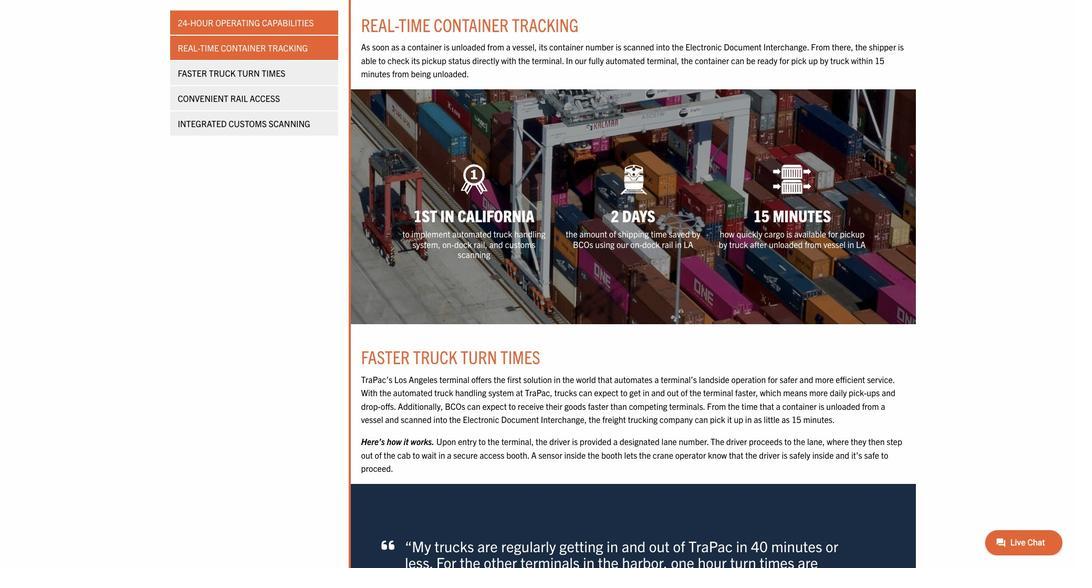 Task type: vqa. For each thing, say whether or not it's contained in the screenshot.
bottommost 15
yes



Task type: describe. For each thing, give the bounding box(es) containing it.
and up competing
[[652, 388, 666, 398]]

a up little
[[777, 401, 781, 411]]

container up being
[[408, 42, 442, 52]]

from inside trapac's los angeles terminal offers the first solution in the world that automates a terminal's landside operation for safer and more efficient service. with the automated truck handling system at trapac, trucks can expect to get in and out of the terminal faster, which means more daily pick-ups and drop-offs. additionally, bcos can expect to receive their goods faster than competing terminals. from the time that a container is unloaded from a vessel and scanned into the electronic document interchange, the freight trucking company can pick it up in as little as 15 minutes.
[[863, 401, 880, 411]]

"my
[[405, 537, 431, 556]]

15 inside '15 minutes how quickly cargo is available for pickup by truck after unloaded from vessel in la'
[[754, 205, 770, 226]]

a up check
[[402, 42, 406, 52]]

california
[[458, 205, 535, 226]]

service.
[[868, 374, 896, 385]]

and inside 1st in california to implement automated truck handling system, on-dock rail, and customs scanning
[[490, 239, 503, 249]]

out inside trapac's los angeles terminal offers the first solution in the world that automates a terminal's landside operation for safer and more efficient service. with the automated truck handling system at trapac, trucks can expect to get in and out of the terminal faster, which means more daily pick-ups and drop-offs. additionally, bcos can expect to receive their goods faster than competing terminals. from the time that a container is unloaded from a vessel and scanned into the electronic document interchange, the freight trucking company can pick it up in as little as 15 minutes.
[[668, 388, 679, 398]]

a down service.
[[882, 401, 886, 411]]

0 horizontal spatial expect
[[483, 401, 507, 411]]

solid image
[[382, 538, 395, 553]]

a down upon
[[447, 450, 452, 460]]

convenient rail access
[[178, 93, 280, 104]]

"my trucks are regularly getting in and out of trapac in 40 minutes or less. for the other terminals in the harbor, one hour turn times ar
[[405, 537, 839, 568]]

convenient rail access link
[[170, 86, 338, 110]]

proceeds
[[750, 436, 783, 447]]

then
[[869, 436, 885, 447]]

in inside 2 days the amount of shipping time saved by bcos using our on-dock rail in la
[[676, 239, 682, 249]]

for inside the as soon as a container is unloaded from a vessel, its container number is scanned into the electronic document interchange. from there, the shipper is able to check its pickup status directly with the terminal. in our fully automated terminal, the container can be ready for pick up by truck within 15 minutes from being unloaded.
[[780, 55, 790, 66]]

receive
[[518, 401, 544, 411]]

additionally,
[[398, 401, 443, 411]]

to left get at the bottom of page
[[621, 388, 628, 398]]

in inside 1st in california to implement automated truck handling system, on-dock rail, and customs scanning
[[441, 205, 455, 226]]

know
[[709, 450, 728, 460]]

as inside the as soon as a container is unloaded from a vessel, its container number is scanned into the electronic document interchange. from there, the shipper is able to check its pickup status directly with the terminal. in our fully automated terminal, the container can be ready for pick up by truck within 15 minutes from being unloaded.
[[392, 42, 400, 52]]

terminal, inside upon entry to the terminal, the driver is provided a designated lane number. the driver proceeds to the lane, where they then step out of the cab to wait in a secure access booth. a sensor inside the booth lets the crane operator know that the driver is safely inside and it's safe to proceed.
[[502, 436, 534, 447]]

it's
[[852, 450, 863, 460]]

access
[[480, 450, 505, 460]]

truck inside the as soon as a container is unloaded from a vessel, its container number is scanned into the electronic document interchange. from there, the shipper is able to check its pickup status directly with the terminal. in our fully automated terminal, the container can be ready for pick up by truck within 15 minutes from being unloaded.
[[831, 55, 850, 66]]

provided
[[580, 436, 612, 447]]

bcos inside 2 days the amount of shipping time saved by bcos using our on-dock rail in la
[[573, 239, 594, 249]]

24-hour operating capabilities
[[178, 17, 314, 28]]

safely
[[790, 450, 811, 460]]

works.
[[411, 436, 435, 447]]

number
[[586, 42, 614, 52]]

hour
[[190, 17, 214, 28]]

interchange.
[[764, 42, 810, 52]]

vessel,
[[513, 42, 537, 52]]

in right terminals
[[583, 553, 595, 568]]

1 vertical spatial faster truck turn times
[[361, 346, 541, 368]]

of inside "my trucks are regularly getting in and out of trapac in 40 minutes or less. for the other terminals in the harbor, one hour turn times ar
[[674, 537, 686, 556]]

electronic inside the as soon as a container is unloaded from a vessel, its container number is scanned into the electronic document interchange. from there, the shipper is able to check its pickup status directly with the terminal. in our fully automated terminal, the container can be ready for pick up by truck within 15 minutes from being unloaded.
[[686, 42, 722, 52]]

on- inside 2 days the amount of shipping time saved by bcos using our on-dock rail in la
[[631, 239, 643, 249]]

into inside trapac's los angeles terminal offers the first solution in the world that automates a terminal's landside operation for safer and more efficient service. with the automated truck handling system at trapac, trucks can expect to get in and out of the terminal faster, which means more daily pick-ups and drop-offs. additionally, bcos can expect to receive their goods faster than competing terminals. from the time that a container is unloaded from a vessel and scanned into the electronic document interchange, the freight trucking company can pick it up in as little as 15 minutes.
[[434, 414, 448, 425]]

customs
[[229, 118, 267, 129]]

from down check
[[392, 69, 409, 79]]

days
[[623, 205, 656, 226]]

using
[[596, 239, 615, 249]]

available
[[795, 229, 827, 239]]

offers
[[472, 374, 492, 385]]

trucks inside "my trucks are regularly getting in and out of trapac in 40 minutes or less. for the other terminals in the harbor, one hour turn times ar
[[435, 537, 474, 556]]

than
[[611, 401, 627, 411]]

little
[[764, 414, 780, 425]]

faster,
[[736, 388, 759, 398]]

24-
[[178, 17, 190, 28]]

shipper
[[870, 42, 897, 52]]

harbor,
[[622, 553, 668, 568]]

dock inside 1st in california to implement automated truck handling system, on-dock rail, and customs scanning
[[454, 239, 472, 249]]

24-hour operating capabilities link
[[170, 11, 338, 35]]

lets
[[625, 450, 638, 460]]

0 vertical spatial more
[[816, 374, 835, 385]]

means
[[784, 388, 808, 398]]

pickup inside '15 minutes how quickly cargo is available for pickup by truck after unloaded from vessel in la'
[[841, 229, 865, 239]]

competing
[[629, 401, 668, 411]]

unloaded inside trapac's los angeles terminal offers the first solution in the world that automates a terminal's landside operation for safer and more efficient service. with the automated truck handling system at trapac, trucks can expect to get in and out of the terminal faster, which means more daily pick-ups and drop-offs. additionally, bcos can expect to receive their goods faster than competing terminals. from the time that a container is unloaded from a vessel and scanned into the electronic document interchange, the freight trucking company can pick it up in as little as 15 minutes.
[[827, 401, 861, 411]]

scanning
[[458, 249, 491, 260]]

minutes
[[773, 205, 832, 226]]

to down system
[[509, 401, 516, 411]]

unloaded inside '15 minutes how quickly cargo is available for pickup by truck after unloaded from vessel in la'
[[770, 239, 803, 249]]

status
[[449, 55, 471, 66]]

landside
[[699, 374, 730, 385]]

entry
[[458, 436, 477, 447]]

1 vertical spatial it
[[404, 436, 409, 447]]

in right solution
[[554, 374, 561, 385]]

1 horizontal spatial real-
[[361, 13, 399, 36]]

up inside trapac's los angeles terminal offers the first solution in the world that automates a terminal's landside operation for safer and more efficient service. with the automated truck handling system at trapac, trucks can expect to get in and out of the terminal faster, which means more daily pick-ups and drop-offs. additionally, bcos can expect to receive their goods faster than competing terminals. from the time that a container is unloaded from a vessel and scanned into the electronic document interchange, the freight trucking company can pick it up in as little as 15 minutes.
[[735, 414, 744, 425]]

the
[[711, 436, 725, 447]]

our inside the as soon as a container is unloaded from a vessel, its container number is scanned into the electronic document interchange. from there, the shipper is able to check its pickup status directly with the terminal. in our fully automated terminal, the container can be ready for pick up by truck within 15 minutes from being unloaded.
[[575, 55, 587, 66]]

safer
[[780, 374, 798, 385]]

amount
[[580, 229, 608, 239]]

in right get at the bottom of page
[[643, 388, 650, 398]]

implement
[[412, 229, 451, 239]]

trucking
[[628, 414, 658, 425]]

0 vertical spatial tracking
[[512, 13, 579, 36]]

terminal.
[[532, 55, 564, 66]]

in right "getting"
[[607, 537, 619, 556]]

container left be
[[695, 55, 730, 66]]

and right ups
[[882, 388, 896, 398]]

at
[[516, 388, 523, 398]]

in inside '15 minutes how quickly cargo is available for pickup by truck after unloaded from vessel in la'
[[848, 239, 855, 249]]

1 horizontal spatial as
[[754, 414, 763, 425]]

cab
[[398, 450, 411, 460]]

be
[[747, 55, 756, 66]]

upon
[[437, 436, 456, 447]]

truck inside trapac's los angeles terminal offers the first solution in the world that automates a terminal's landside operation for safer and more efficient service. with the automated truck handling system at trapac, trucks can expect to get in and out of the terminal faster, which means more daily pick-ups and drop-offs. additionally, bcos can expect to receive their goods faster than competing terminals. from the time that a container is unloaded from a vessel and scanned into the electronic document interchange, the freight trucking company can pick it up in as little as 15 minutes.
[[435, 388, 454, 398]]

is inside '15 minutes how quickly cargo is available for pickup by truck after unloaded from vessel in la'
[[787, 229, 793, 239]]

offs.
[[381, 401, 396, 411]]

operating
[[216, 17, 260, 28]]

faster
[[588, 401, 609, 411]]

terminals
[[521, 553, 580, 568]]

trucks inside trapac's los angeles terminal offers the first solution in the world that automates a terminal's landside operation for safer and more efficient service. with the automated truck handling system at trapac, trucks can expect to get in and out of the terminal faster, which means more daily pick-ups and drop-offs. additionally, bcos can expect to receive their goods faster than competing terminals. from the time that a container is unloaded from a vessel and scanned into the electronic document interchange, the freight trucking company can pick it up in as little as 15 minutes.
[[555, 388, 577, 398]]

15 inside the as soon as a container is unloaded from a vessel, its container number is scanned into the electronic document interchange. from there, the shipper is able to check its pickup status directly with the terminal. in our fully automated terminal, the container can be ready for pick up by truck within 15 minutes from being unloaded.
[[876, 55, 885, 66]]

customs
[[505, 239, 536, 249]]

0 horizontal spatial truck
[[209, 68, 236, 78]]

for inside trapac's los angeles terminal offers the first solution in the world that automates a terminal's landside operation for safer and more efficient service. with the automated truck handling system at trapac, trucks can expect to get in and out of the terminal faster, which means more daily pick-ups and drop-offs. additionally, bcos can expect to receive their goods faster than competing terminals. from the time that a container is unloaded from a vessel and scanned into the electronic document interchange, the freight trucking company can pick it up in as little as 15 minutes.
[[768, 374, 778, 385]]

get
[[630, 388, 641, 398]]

automated inside 1st in california to implement automated truck handling system, on-dock rail, and customs scanning
[[453, 229, 492, 239]]

ups
[[867, 388, 881, 398]]

1 vertical spatial how
[[387, 436, 402, 447]]

1 horizontal spatial times
[[501, 346, 541, 368]]

booth.
[[507, 450, 530, 460]]

1 horizontal spatial real-time container tracking
[[361, 13, 579, 36]]

operator
[[676, 450, 707, 460]]

los
[[395, 374, 407, 385]]

integrated
[[178, 118, 227, 129]]

fully
[[589, 55, 604, 66]]

document inside trapac's los angeles terminal offers the first solution in the world that automates a terminal's landside operation for safer and more efficient service. with the automated truck handling system at trapac, trucks can expect to get in and out of the terminal faster, which means more daily pick-ups and drop-offs. additionally, bcos can expect to receive their goods faster than competing terminals. from the time that a container is unloaded from a vessel and scanned into the electronic document interchange, the freight trucking company can pick it up in as little as 15 minutes.
[[502, 414, 539, 425]]

to right 'cab'
[[413, 450, 420, 460]]

drop-
[[361, 401, 381, 411]]

1st
[[414, 205, 437, 226]]

from inside the as soon as a container is unloaded from a vessel, its container number is scanned into the electronic document interchange. from there, the shipper is able to check its pickup status directly with the terminal. in our fully automated terminal, the container can be ready for pick up by truck within 15 minutes from being unloaded.
[[812, 42, 831, 52]]

2 horizontal spatial as
[[782, 414, 790, 425]]

0 horizontal spatial time
[[200, 43, 219, 53]]

can down offers
[[468, 401, 481, 411]]

their
[[546, 401, 563, 411]]

of inside 2 days the amount of shipping time saved by bcos using our on-dock rail in la
[[610, 229, 617, 239]]

able
[[361, 55, 377, 66]]

is left provided
[[572, 436, 578, 447]]

pick inside the as soon as a container is unloaded from a vessel, its container number is scanned into the electronic document interchange. from there, the shipper is able to check its pickup status directly with the terminal. in our fully automated terminal, the container can be ready for pick up by truck within 15 minutes from being unloaded.
[[792, 55, 807, 66]]

turn
[[731, 553, 757, 568]]

1 horizontal spatial turn
[[461, 346, 498, 368]]

2 horizontal spatial driver
[[760, 450, 780, 460]]

is right number
[[616, 42, 622, 52]]

are
[[478, 537, 498, 556]]

1 horizontal spatial driver
[[727, 436, 748, 447]]

can down terminals.
[[695, 414, 709, 425]]

a up booth
[[614, 436, 618, 447]]

from inside trapac's los angeles terminal offers the first solution in the world that automates a terminal's landside operation for safer and more efficient service. with the automated truck handling system at trapac, trucks can expect to get in and out of the terminal faster, which means more daily pick-ups and drop-offs. additionally, bcos can expect to receive their goods faster than competing terminals. from the time that a container is unloaded from a vessel and scanned into the electronic document interchange, the freight trucking company can pick it up in as little as 15 minutes.
[[708, 401, 727, 411]]

where
[[827, 436, 850, 447]]

to right safe
[[882, 450, 889, 460]]

hour
[[698, 553, 727, 568]]

a up with
[[507, 42, 511, 52]]

of inside trapac's los angeles terminal offers the first solution in the world that automates a terminal's landside operation for safer and more efficient service. with the automated truck handling system at trapac, trucks can expect to get in and out of the terminal faster, which means more daily pick-ups and drop-offs. additionally, bcos can expect to receive their goods faster than competing terminals. from the time that a container is unloaded from a vessel and scanned into the electronic document interchange, the freight trucking company can pick it up in as little as 15 minutes.
[[681, 388, 688, 398]]

terminal's
[[661, 374, 698, 385]]

is up status
[[444, 42, 450, 52]]

convenient
[[178, 93, 229, 104]]

la for 2 days
[[684, 239, 694, 249]]

0 vertical spatial faster
[[178, 68, 207, 78]]

system
[[489, 388, 514, 398]]

0 vertical spatial expect
[[595, 388, 619, 398]]

0 vertical spatial turn
[[238, 68, 260, 78]]

check
[[388, 55, 410, 66]]



Task type: locate. For each thing, give the bounding box(es) containing it.
of up the proceed.
[[375, 450, 382, 460]]

solution
[[524, 374, 552, 385]]

0 horizontal spatial inside
[[565, 450, 586, 460]]

2 vertical spatial 15
[[792, 414, 802, 425]]

handling down offers
[[456, 388, 487, 398]]

0 horizontal spatial its
[[412, 55, 420, 66]]

time left saved
[[651, 229, 667, 239]]

1 vertical spatial pick
[[711, 414, 726, 425]]

unloaded inside the as soon as a container is unloaded from a vessel, its container number is scanned into the electronic document interchange. from there, the shipper is able to check its pickup status directly with the terminal. in our fully automated terminal, the container can be ready for pick up by truck within 15 minutes from being unloaded.
[[452, 42, 486, 52]]

proceed.
[[361, 463, 394, 474]]

time up check
[[399, 13, 431, 36]]

minutes inside the as soon as a container is unloaded from a vessel, its container number is scanned into the electronic document interchange. from there, the shipper is able to check its pickup status directly with the terminal. in our fully automated terminal, the container can be ready for pick up by truck within 15 minutes from being unloaded.
[[361, 69, 391, 79]]

handling inside trapac's los angeles terminal offers the first solution in the world that automates a terminal's landside operation for safer and more efficient service. with the automated truck handling system at trapac, trucks can expect to get in and out of the terminal faster, which means more daily pick-ups and drop-offs. additionally, bcos can expect to receive their goods faster than competing terminals. from the time that a container is unloaded from a vessel and scanned into the electronic document interchange, the freight trucking company can pick it up in as little as 15 minutes.
[[456, 388, 487, 398]]

to left system,
[[403, 229, 410, 239]]

times up access
[[262, 68, 286, 78]]

0 horizontal spatial real-time container tracking
[[178, 43, 308, 53]]

15 left minutes.
[[792, 414, 802, 425]]

1 vertical spatial time
[[742, 401, 758, 411]]

handling
[[515, 229, 546, 239], [456, 388, 487, 398]]

can left be
[[732, 55, 745, 66]]

out inside "my trucks are regularly getting in and out of trapac in 40 minutes or less. for the other terminals in the harbor, one hour turn times ar
[[650, 537, 670, 556]]

how left quickly
[[720, 229, 735, 239]]

that inside upon entry to the terminal, the driver is provided a designated lane number. the driver proceeds to the lane, where they then step out of the cab to wait in a secure access booth. a sensor inside the booth lets the crane operator know that the driver is safely inside and it's safe to proceed.
[[730, 450, 744, 460]]

0 vertical spatial real-
[[361, 13, 399, 36]]

there,
[[833, 42, 854, 52]]

by inside '15 minutes how quickly cargo is available for pickup by truck after unloaded from vessel in la'
[[719, 239, 728, 249]]

into inside the as soon as a container is unloaded from a vessel, its container number is scanned into the electronic document interchange. from there, the shipper is able to check its pickup status directly with the terminal. in our fully automated terminal, the container can be ready for pick up by truck within 15 minutes from being unloaded.
[[657, 42, 670, 52]]

our right in
[[575, 55, 587, 66]]

to right entry
[[479, 436, 486, 447]]

more up daily
[[816, 374, 835, 385]]

the
[[672, 42, 684, 52], [856, 42, 868, 52], [519, 55, 530, 66], [682, 55, 693, 66], [566, 229, 578, 239], [494, 374, 506, 385], [563, 374, 575, 385], [380, 388, 392, 398], [690, 388, 702, 398], [729, 401, 740, 411], [450, 414, 461, 425], [589, 414, 601, 425], [488, 436, 500, 447], [536, 436, 548, 447], [794, 436, 806, 447], [384, 450, 396, 460], [588, 450, 600, 460], [640, 450, 651, 460], [746, 450, 758, 460], [460, 553, 481, 568], [598, 553, 619, 568]]

0 vertical spatial for
[[780, 55, 790, 66]]

2 horizontal spatial for
[[829, 229, 839, 239]]

2 horizontal spatial 15
[[876, 55, 885, 66]]

1 vertical spatial tracking
[[268, 43, 308, 53]]

shipping
[[619, 229, 649, 239]]

1 on- from the left
[[443, 239, 454, 249]]

15
[[876, 55, 885, 66], [754, 205, 770, 226], [792, 414, 802, 425]]

a left terminal's
[[655, 374, 659, 385]]

step
[[887, 436, 903, 447]]

terminals.
[[670, 401, 706, 411]]

from inside '15 minutes how quickly cargo is available for pickup by truck after unloaded from vessel in la'
[[805, 239, 822, 249]]

upon entry to the terminal, the driver is provided a designated lane number. the driver proceeds to the lane, where they then step out of the cab to wait in a secure access booth. a sensor inside the booth lets the crane operator know that the driver is safely inside and it's safe to proceed.
[[361, 436, 903, 474]]

pickup
[[422, 55, 447, 66], [841, 229, 865, 239]]

other
[[484, 553, 518, 568]]

which
[[761, 388, 782, 398]]

0 horizontal spatial real-
[[178, 43, 200, 53]]

1 horizontal spatial terminal,
[[647, 55, 680, 66]]

0 vertical spatial pickup
[[422, 55, 447, 66]]

1 vertical spatial into
[[434, 414, 448, 425]]

in right wait
[[439, 450, 446, 460]]

trapac,
[[525, 388, 553, 398]]

1 horizontal spatial pick
[[792, 55, 807, 66]]

0 vertical spatial automated
[[606, 55, 645, 66]]

in inside upon entry to the terminal, the driver is provided a designated lane number. the driver proceeds to the lane, where they then step out of the cab to wait in a secure access booth. a sensor inside the booth lets the crane operator know that the driver is safely inside and it's safe to proceed.
[[439, 450, 446, 460]]

faster up trapac's
[[361, 346, 410, 368]]

to right able
[[379, 55, 386, 66]]

and right rail, on the top left of the page
[[490, 239, 503, 249]]

scanned inside the as soon as a container is unloaded from a vessel, its container number is scanned into the electronic document interchange. from there, the shipper is able to check its pickup status directly with the terminal. in our fully automated terminal, the container can be ready for pick up by truck within 15 minutes from being unloaded.
[[624, 42, 655, 52]]

1 dock from the left
[[454, 239, 472, 249]]

la inside '15 minutes how quickly cargo is available for pickup by truck after unloaded from vessel in la'
[[857, 239, 866, 249]]

1 vertical spatial our
[[617, 239, 629, 249]]

truck left after
[[730, 239, 749, 249]]

automated up additionally,
[[393, 388, 433, 398]]

driver
[[550, 436, 571, 447], [727, 436, 748, 447], [760, 450, 780, 460]]

is right the shipper
[[899, 42, 905, 52]]

1 la from the left
[[684, 239, 694, 249]]

safe
[[865, 450, 880, 460]]

trucks up goods
[[555, 388, 577, 398]]

angeles
[[409, 374, 438, 385]]

container inside real-time container tracking link
[[221, 43, 266, 53]]

0 vertical spatial our
[[575, 55, 587, 66]]

0 horizontal spatial dock
[[454, 239, 472, 249]]

1 vertical spatial out
[[361, 450, 373, 460]]

0 horizontal spatial tracking
[[268, 43, 308, 53]]

is right cargo
[[787, 229, 793, 239]]

faster up convenient
[[178, 68, 207, 78]]

our inside 2 days the amount of shipping time saved by bcos using our on-dock rail in la
[[617, 239, 629, 249]]

for inside '15 minutes how quickly cargo is available for pickup by truck after unloaded from vessel in la'
[[829, 229, 839, 239]]

terminal, inside the as soon as a container is unloaded from a vessel, its container number is scanned into the electronic document interchange. from there, the shipper is able to check its pickup status directly with the terminal. in our fully automated terminal, the container can be ready for pick up by truck within 15 minutes from being unloaded.
[[647, 55, 680, 66]]

0 vertical spatial vessel
[[824, 239, 846, 249]]

1 vertical spatial that
[[760, 401, 775, 411]]

1 vertical spatial document
[[502, 414, 539, 425]]

1 inside from the left
[[565, 450, 586, 460]]

as
[[392, 42, 400, 52], [754, 414, 763, 425], [782, 414, 790, 425]]

faster truck turn times
[[178, 68, 286, 78], [361, 346, 541, 368]]

up down 'faster,'
[[735, 414, 744, 425]]

turn up offers
[[461, 346, 498, 368]]

0 vertical spatial up
[[809, 55, 819, 66]]

out inside upon entry to the terminal, the driver is provided a designated lane number. the driver proceeds to the lane, where they then step out of the cab to wait in a secure access booth. a sensor inside the booth lets the crane operator know that the driver is safely inside and it's safe to proceed.
[[361, 450, 373, 460]]

ready
[[758, 55, 778, 66]]

capabilities
[[262, 17, 314, 28]]

0 horizontal spatial minutes
[[361, 69, 391, 79]]

1 vertical spatial terminal,
[[502, 436, 534, 447]]

0 horizontal spatial driver
[[550, 436, 571, 447]]

access
[[250, 93, 280, 104]]

electronic
[[686, 42, 722, 52], [463, 414, 500, 425]]

0 horizontal spatial it
[[404, 436, 409, 447]]

as left little
[[754, 414, 763, 425]]

inside down provided
[[565, 450, 586, 460]]

dock left rail, on the top left of the page
[[454, 239, 472, 249]]

2 vertical spatial out
[[650, 537, 670, 556]]

dock left rail
[[643, 239, 660, 249]]

0 horizontal spatial turn
[[238, 68, 260, 78]]

0 vertical spatial real-time container tracking
[[361, 13, 579, 36]]

0 horizontal spatial times
[[262, 68, 286, 78]]

by left quickly
[[719, 239, 728, 249]]

up inside the as soon as a container is unloaded from a vessel, its container number is scanned into the electronic document interchange. from there, the shipper is able to check its pickup status directly with the terminal. in our fully automated terminal, the container can be ready for pick up by truck within 15 minutes from being unloaded.
[[809, 55, 819, 66]]

that
[[598, 374, 613, 385], [760, 401, 775, 411], [730, 450, 744, 460]]

from down ups
[[863, 401, 880, 411]]

1 horizontal spatial document
[[724, 42, 762, 52]]

out left one
[[650, 537, 670, 556]]

1 horizontal spatial minutes
[[772, 537, 823, 556]]

1 vertical spatial container
[[221, 43, 266, 53]]

secure
[[454, 450, 478, 460]]

unloaded down daily
[[827, 401, 861, 411]]

automates
[[615, 374, 653, 385]]

driver up sensor
[[550, 436, 571, 447]]

lane,
[[808, 436, 826, 447]]

2 horizontal spatial unloaded
[[827, 401, 861, 411]]

for
[[437, 553, 457, 568]]

integrated customs scanning link
[[170, 111, 338, 136]]

0 horizontal spatial that
[[598, 374, 613, 385]]

by inside the as soon as a container is unloaded from a vessel, its container number is scanned into the electronic document interchange. from there, the shipper is able to check its pickup status directly with the terminal. in our fully automated terminal, the container can be ready for pick up by truck within 15 minutes from being unloaded.
[[820, 55, 829, 66]]

container down means
[[783, 401, 817, 411]]

0 vertical spatial from
[[812, 42, 831, 52]]

1 vertical spatial terminal
[[704, 388, 734, 398]]

in right available
[[848, 239, 855, 249]]

15 down the shipper
[[876, 55, 885, 66]]

real- up soon
[[361, 13, 399, 36]]

1 vertical spatial time
[[200, 43, 219, 53]]

on- inside 1st in california to implement automated truck handling system, on-dock rail, and customs scanning
[[443, 239, 454, 249]]

1 horizontal spatial that
[[730, 450, 744, 460]]

0 horizontal spatial as
[[392, 42, 400, 52]]

for right available
[[829, 229, 839, 239]]

truck down angeles
[[435, 388, 454, 398]]

minutes
[[361, 69, 391, 79], [772, 537, 823, 556]]

1 horizontal spatial vessel
[[824, 239, 846, 249]]

0 horizontal spatial vessel
[[361, 414, 384, 425]]

1 vertical spatial truck
[[413, 346, 458, 368]]

up down "interchange."
[[809, 55, 819, 66]]

lane
[[662, 436, 677, 447]]

la inside 2 days the amount of shipping time saved by bcos using our on-dock rail in la
[[684, 239, 694, 249]]

sensor
[[539, 450, 563, 460]]

its up terminal.
[[539, 42, 548, 52]]

0 horizontal spatial document
[[502, 414, 539, 425]]

from down minutes
[[805, 239, 822, 249]]

dock
[[454, 239, 472, 249], [643, 239, 660, 249]]

terminal
[[440, 374, 470, 385], [704, 388, 734, 398]]

rail
[[231, 93, 248, 104]]

it up 'cab'
[[404, 436, 409, 447]]

minutes down able
[[361, 69, 391, 79]]

1 vertical spatial pickup
[[841, 229, 865, 239]]

times
[[760, 553, 795, 568]]

saved
[[669, 229, 690, 239]]

0 horizontal spatial up
[[735, 414, 744, 425]]

tracking
[[512, 13, 579, 36], [268, 43, 308, 53]]

2 dock from the left
[[643, 239, 660, 249]]

1 vertical spatial automated
[[453, 229, 492, 239]]

0 horizontal spatial bcos
[[445, 401, 466, 411]]

0 horizontal spatial faster truck turn times
[[178, 68, 286, 78]]

0 vertical spatial bcos
[[573, 239, 594, 249]]

pick inside trapac's los angeles terminal offers the first solution in the world that automates a terminal's landside operation for safer and more efficient service. with the automated truck handling system at trapac, trucks can expect to get in and out of the terminal faster, which means more daily pick-ups and drop-offs. additionally, bcos can expect to receive their goods faster than competing terminals. from the time that a container is unloaded from a vessel and scanned into the electronic document interchange, the freight trucking company can pick it up in as little as 15 minutes.
[[711, 414, 726, 425]]

our
[[575, 55, 587, 66], [617, 239, 629, 249]]

0 vertical spatial into
[[657, 42, 670, 52]]

15 inside trapac's los angeles terminal offers the first solution in the world that automates a terminal's landside operation for safer and more efficient service. with the automated truck handling system at trapac, trucks can expect to get in and out of the terminal faster, which means more daily pick-ups and drop-offs. additionally, bcos can expect to receive their goods faster than competing terminals. from the time that a container is unloaded from a vessel and scanned into the electronic document interchange, the freight trucking company can pick it up in as little as 15 minutes.
[[792, 414, 802, 425]]

0 horizontal spatial terminal
[[440, 374, 470, 385]]

truck inside '15 minutes how quickly cargo is available for pickup by truck after unloaded from vessel in la'
[[730, 239, 749, 249]]

2 la from the left
[[857, 239, 866, 249]]

scanned right number
[[624, 42, 655, 52]]

1 horizontal spatial unloaded
[[770, 239, 803, 249]]

of left trapac
[[674, 537, 686, 556]]

inside
[[565, 450, 586, 460], [813, 450, 834, 460]]

of
[[610, 229, 617, 239], [681, 388, 688, 398], [375, 450, 382, 460], [674, 537, 686, 556]]

pick
[[792, 55, 807, 66], [711, 414, 726, 425]]

2 vertical spatial unloaded
[[827, 401, 861, 411]]

number.
[[679, 436, 709, 447]]

container up in
[[550, 42, 584, 52]]

efficient
[[836, 374, 866, 385]]

2 inside from the left
[[813, 450, 834, 460]]

0 horizontal spatial time
[[651, 229, 667, 239]]

0 horizontal spatial scanned
[[401, 414, 432, 425]]

real-time container tracking link
[[170, 36, 338, 60]]

document up be
[[724, 42, 762, 52]]

0 horizontal spatial handling
[[456, 388, 487, 398]]

its up being
[[412, 55, 420, 66]]

as right little
[[782, 414, 790, 425]]

1 vertical spatial handling
[[456, 388, 487, 398]]

1 horizontal spatial electronic
[[686, 42, 722, 52]]

interchange,
[[541, 414, 587, 425]]

in
[[441, 205, 455, 226], [676, 239, 682, 249], [848, 239, 855, 249], [554, 374, 561, 385], [643, 388, 650, 398], [746, 414, 752, 425], [439, 450, 446, 460], [607, 537, 619, 556], [737, 537, 748, 556], [583, 553, 595, 568]]

pickup inside the as soon as a container is unloaded from a vessel, its container number is scanned into the electronic document interchange. from there, the shipper is able to check its pickup status directly with the terminal. in our fully automated terminal, the container can be ready for pick up by truck within 15 minutes from being unloaded.
[[422, 55, 447, 66]]

2 horizontal spatial automated
[[606, 55, 645, 66]]

cargo
[[765, 229, 785, 239]]

with
[[502, 55, 517, 66]]

scanned down additionally,
[[401, 414, 432, 425]]

electronic inside trapac's los angeles terminal offers the first solution in the world that automates a terminal's landside operation for safer and more efficient service. with the automated truck handling system at trapac, trucks can expect to get in and out of the terminal faster, which means more daily pick-ups and drop-offs. additionally, bcos can expect to receive their goods faster than competing terminals. from the time that a container is unloaded from a vessel and scanned into the electronic document interchange, the freight trucking company can pick it up in as little as 15 minutes.
[[463, 414, 500, 425]]

bcos inside trapac's los angeles terminal offers the first solution in the world that automates a terminal's landside operation for safer and more efficient service. with the automated truck handling system at trapac, trucks can expect to get in and out of the terminal faster, which means more daily pick-ups and drop-offs. additionally, bcos can expect to receive their goods faster than competing terminals. from the time that a container is unloaded from a vessel and scanned into the electronic document interchange, the freight trucking company can pick it up in as little as 15 minutes.
[[445, 401, 466, 411]]

scanned inside trapac's los angeles terminal offers the first solution in the world that automates a terminal's landside operation for safer and more efficient service. with the automated truck handling system at trapac, trucks can expect to get in and out of the terminal faster, which means more daily pick-ups and drop-offs. additionally, bcos can expect to receive their goods faster than competing terminals. from the time that a container is unloaded from a vessel and scanned into the electronic document interchange, the freight trucking company can pick it up in as little as 15 minutes.
[[401, 414, 432, 425]]

1 horizontal spatial inside
[[813, 450, 834, 460]]

0 vertical spatial time
[[399, 13, 431, 36]]

0 vertical spatial unloaded
[[452, 42, 486, 52]]

can inside the as soon as a container is unloaded from a vessel, its container number is scanned into the electronic document interchange. from there, the shipper is able to check its pickup status directly with the terminal. in our fully automated terminal, the container can be ready for pick up by truck within 15 minutes from being unloaded.
[[732, 55, 745, 66]]

trucks left are
[[435, 537, 474, 556]]

less.
[[405, 553, 433, 568]]

1 vertical spatial more
[[810, 388, 829, 398]]

here's
[[361, 436, 385, 447]]

time down hour
[[200, 43, 219, 53]]

truck up angeles
[[413, 346, 458, 368]]

la right rail
[[684, 239, 694, 249]]

terminal down "landside"
[[704, 388, 734, 398]]

expect up faster
[[595, 388, 619, 398]]

automated up scanning
[[453, 229, 492, 239]]

1 horizontal spatial scanned
[[624, 42, 655, 52]]

0 horizontal spatial unloaded
[[452, 42, 486, 52]]

terminal,
[[647, 55, 680, 66], [502, 436, 534, 447]]

the inside 2 days the amount of shipping time saved by bcos using our on-dock rail in la
[[566, 229, 578, 239]]

vessel inside trapac's los angeles terminal offers the first solution in the world that automates a terminal's landside operation for safer and more efficient service. with the automated truck handling system at trapac, trucks can expect to get in and out of the terminal faster, which means more daily pick-ups and drop-offs. additionally, bcos can expect to receive their goods faster than competing terminals. from the time that a container is unloaded from a vessel and scanned into the electronic document interchange, the freight trucking company can pick it up in as little as 15 minutes.
[[361, 414, 384, 425]]

and left one
[[622, 537, 646, 556]]

in right 1st
[[441, 205, 455, 226]]

is left the safely
[[782, 450, 788, 460]]

booth
[[602, 450, 623, 460]]

1 horizontal spatial trucks
[[555, 388, 577, 398]]

0 horizontal spatial terminal,
[[502, 436, 534, 447]]

0 horizontal spatial 15
[[754, 205, 770, 226]]

vessel down minutes
[[824, 239, 846, 249]]

and
[[490, 239, 503, 249], [800, 374, 814, 385], [652, 388, 666, 398], [882, 388, 896, 398], [385, 414, 399, 425], [836, 450, 850, 460], [622, 537, 646, 556]]

1 horizontal spatial into
[[657, 42, 670, 52]]

from down "landside"
[[708, 401, 727, 411]]

trapac
[[689, 537, 733, 556]]

or
[[826, 537, 839, 556]]

la for 15 minutes
[[857, 239, 866, 249]]

0 vertical spatial minutes
[[361, 69, 391, 79]]

and inside "my trucks are regularly getting in and out of trapac in 40 minutes or less. for the other terminals in the harbor, one hour turn times ar
[[622, 537, 646, 556]]

2 horizontal spatial that
[[760, 401, 775, 411]]

wait
[[422, 450, 437, 460]]

how inside '15 minutes how quickly cargo is available for pickup by truck after unloaded from vessel in la'
[[720, 229, 735, 239]]

driver down proceeds
[[760, 450, 780, 460]]

0 vertical spatial faster truck turn times
[[178, 68, 286, 78]]

as
[[361, 42, 370, 52]]

regularly
[[502, 537, 556, 556]]

document inside the as soon as a container is unloaded from a vessel, its container number is scanned into the electronic document interchange. from there, the shipper is able to check its pickup status directly with the terminal. in our fully automated terminal, the container can be ready for pick up by truck within 15 minutes from being unloaded.
[[724, 42, 762, 52]]

to inside 1st in california to implement automated truck handling system, on-dock rail, and customs scanning
[[403, 229, 410, 239]]

it inside trapac's los angeles terminal offers the first solution in the world that automates a terminal's landside operation for safer and more efficient service. with the automated truck handling system at trapac, trucks can expect to get in and out of the terminal faster, which means more daily pick-ups and drop-offs. additionally, bcos can expect to receive their goods faster than competing terminals. from the time that a container is unloaded from a vessel and scanned into the electronic document interchange, the freight trucking company can pick it up in as little as 15 minutes.
[[728, 414, 733, 425]]

of inside upon entry to the terminal, the driver is provided a designated lane number. the driver proceeds to the lane, where they then step out of the cab to wait in a secure access booth. a sensor inside the booth lets the crane operator know that the driver is safely inside and it's safe to proceed.
[[375, 450, 382, 460]]

driver right the the
[[727, 436, 748, 447]]

handling inside 1st in california to implement automated truck handling system, on-dock rail, and customs scanning
[[515, 229, 546, 239]]

0 horizontal spatial trucks
[[435, 537, 474, 556]]

document
[[724, 42, 762, 52], [502, 414, 539, 425]]

1 horizontal spatial its
[[539, 42, 548, 52]]

in right rail
[[676, 239, 682, 249]]

0 vertical spatial it
[[728, 414, 733, 425]]

truck up convenient rail access
[[209, 68, 236, 78]]

1 horizontal spatial automated
[[453, 229, 492, 239]]

real-time container tracking up status
[[361, 13, 579, 36]]

0 horizontal spatial faster
[[178, 68, 207, 78]]

from left there,
[[812, 42, 831, 52]]

getting
[[560, 537, 604, 556]]

2
[[611, 205, 619, 226]]

minutes left or
[[772, 537, 823, 556]]

0 horizontal spatial automated
[[393, 388, 433, 398]]

truck inside 1st in california to implement automated truck handling system, on-dock rail, and customs scanning
[[494, 229, 513, 239]]

1 vertical spatial faster
[[361, 346, 410, 368]]

1 horizontal spatial container
[[434, 13, 509, 36]]

tracking down 'capabilities'
[[268, 43, 308, 53]]

pickup right available
[[841, 229, 865, 239]]

1 horizontal spatial up
[[809, 55, 819, 66]]

time inside trapac's los angeles terminal offers the first solution in the world that automates a terminal's landside operation for safer and more efficient service. with the automated truck handling system at trapac, trucks can expect to get in and out of the terminal faster, which means more daily pick-ups and drop-offs. additionally, bcos can expect to receive their goods faster than competing terminals. from the time that a container is unloaded from a vessel and scanned into the electronic document interchange, the freight trucking company can pick it up in as little as 15 minutes.
[[742, 401, 758, 411]]

on- down days
[[631, 239, 643, 249]]

to up the safely
[[785, 436, 792, 447]]

0 vertical spatial that
[[598, 374, 613, 385]]

can down world
[[579, 388, 593, 398]]

1 vertical spatial trucks
[[435, 537, 474, 556]]

2 horizontal spatial by
[[820, 55, 829, 66]]

0 horizontal spatial on-
[[443, 239, 454, 249]]

designated
[[620, 436, 660, 447]]

and down offs.
[[385, 414, 399, 425]]

1 horizontal spatial dock
[[643, 239, 660, 249]]

to inside the as soon as a container is unloaded from a vessel, its container number is scanned into the electronic document interchange. from there, the shipper is able to check its pickup status directly with the terminal. in our fully automated terminal, the container can be ready for pick up by truck within 15 minutes from being unloaded.
[[379, 55, 386, 66]]

1 horizontal spatial time
[[742, 401, 758, 411]]

system,
[[413, 239, 441, 249]]

automated inside the as soon as a container is unloaded from a vessel, its container number is scanned into the electronic document interchange. from there, the shipper is able to check its pickup status directly with the terminal. in our fully automated terminal, the container can be ready for pick up by truck within 15 minutes from being unloaded.
[[606, 55, 645, 66]]

0 horizontal spatial into
[[434, 414, 448, 425]]

dock inside 2 days the amount of shipping time saved by bcos using our on-dock rail in la
[[643, 239, 660, 249]]

inside down "lane,"
[[813, 450, 834, 460]]

integrated customs scanning
[[178, 118, 311, 129]]

automated inside trapac's los angeles terminal offers the first solution in the world that automates a terminal's landside operation for safer and more efficient service. with the automated truck handling system at trapac, trucks can expect to get in and out of the terminal faster, which means more daily pick-ups and drop-offs. additionally, bcos can expect to receive their goods faster than competing terminals. from the time that a container is unloaded from a vessel and scanned into the electronic document interchange, the freight trucking company can pick it up in as little as 15 minutes.
[[393, 388, 433, 398]]

vessel inside '15 minutes how quickly cargo is available for pickup by truck after unloaded from vessel in la'
[[824, 239, 846, 249]]

container inside trapac's los angeles terminal offers the first solution in the world that automates a terminal's landside operation for safer and more efficient service. with the automated truck handling system at trapac, trucks can expect to get in and out of the terminal faster, which means more daily pick-ups and drop-offs. additionally, bcos can expect to receive their goods faster than competing terminals. from the time that a container is unloaded from a vessel and scanned into the electronic document interchange, the freight trucking company can pick it up in as little as 15 minutes.
[[783, 401, 817, 411]]

and up means
[[800, 374, 814, 385]]

0 horizontal spatial electronic
[[463, 414, 500, 425]]

1st in california to implement automated truck handling system, on-dock rail, and customs scanning
[[403, 205, 546, 260]]

in left 40
[[737, 537, 748, 556]]

more left daily
[[810, 388, 829, 398]]

is inside trapac's los angeles terminal offers the first solution in the world that automates a terminal's landside operation for safer and more efficient service. with the automated truck handling system at trapac, trucks can expect to get in and out of the terminal faster, which means more daily pick-ups and drop-offs. additionally, bcos can expect to receive their goods faster than competing terminals. from the time that a container is unloaded from a vessel and scanned into the electronic document interchange, the freight trucking company can pick it up in as little as 15 minutes.
[[819, 401, 825, 411]]

turn
[[238, 68, 260, 78], [461, 346, 498, 368]]

and inside upon entry to the terminal, the driver is provided a designated lane number. the driver proceeds to the lane, where they then step out of the cab to wait in a secure access booth. a sensor inside the booth lets the crane operator know that the driver is safely inside and it's safe to proceed.
[[836, 450, 850, 460]]

faster truck turn times up angeles
[[361, 346, 541, 368]]

times
[[262, 68, 286, 78], [501, 346, 541, 368]]

real-
[[361, 13, 399, 36], [178, 43, 200, 53]]

out
[[668, 388, 679, 398], [361, 450, 373, 460], [650, 537, 670, 556]]

minutes inside "my trucks are regularly getting in and out of trapac in 40 minutes or less. for the other terminals in the harbor, one hour turn times ar
[[772, 537, 823, 556]]

by inside 2 days the amount of shipping time saved by bcos using our on-dock rail in la
[[692, 229, 701, 239]]

time inside 2 days the amount of shipping time saved by bcos using our on-dock rail in la
[[651, 229, 667, 239]]

in left little
[[746, 414, 752, 425]]

from up directly
[[488, 42, 505, 52]]

2 on- from the left
[[631, 239, 643, 249]]

handling down california
[[515, 229, 546, 239]]

1 horizontal spatial truck
[[413, 346, 458, 368]]

la right available
[[857, 239, 866, 249]]

for up which
[[768, 374, 778, 385]]

with
[[361, 388, 378, 398]]



